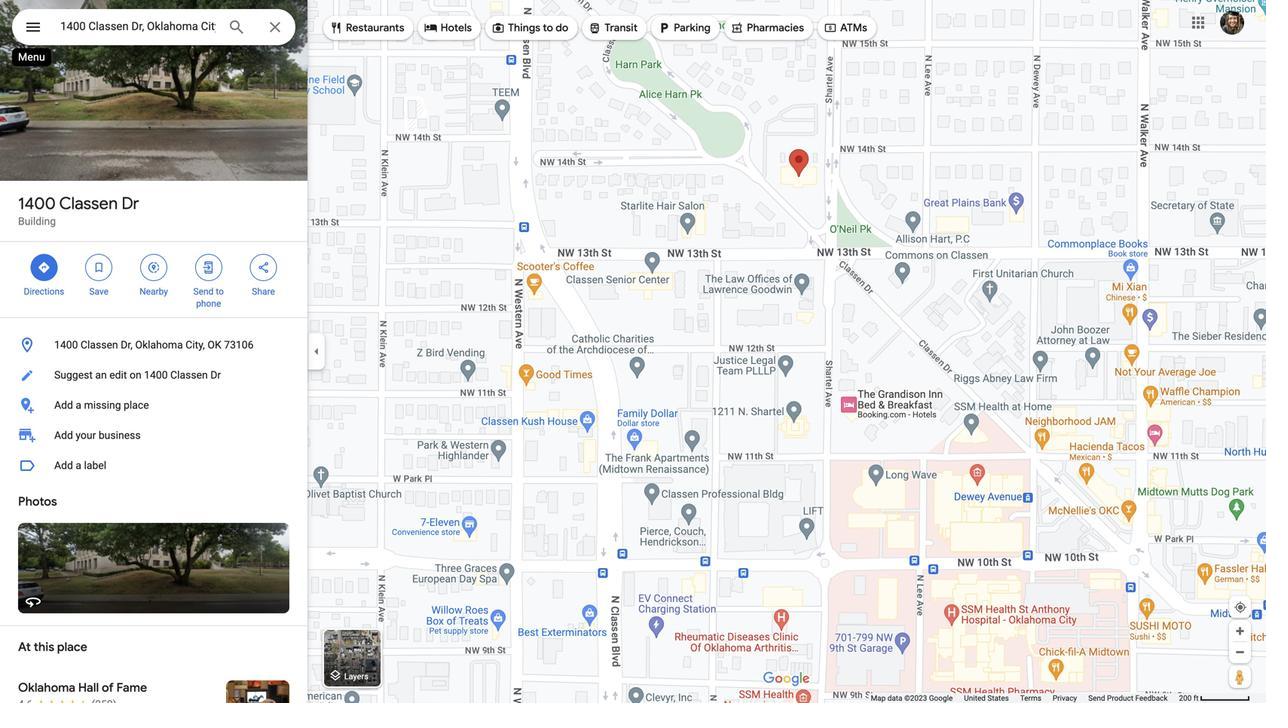 Task type: describe. For each thing, give the bounding box(es) containing it.
save
[[89, 286, 109, 297]]

1400 classen dr, oklahoma city, ok 73106 button
[[0, 330, 308, 360]]

add a label button
[[0, 451, 308, 481]]

photos
[[18, 494, 57, 510]]

to inside  things to do
[[543, 21, 553, 35]]


[[92, 259, 106, 276]]

terms
[[1020, 694, 1042, 703]]

200 ft button
[[1179, 694, 1251, 703]]

a for missing
[[76, 399, 81, 412]]

oklahoma hall of fame link
[[0, 669, 308, 703]]

suggest
[[54, 369, 93, 381]]

 atms
[[824, 20, 868, 36]]

share
[[252, 286, 275, 297]]


[[730, 20, 744, 36]]

 search field
[[12, 9, 295, 48]]

73106
[[224, 339, 254, 351]]

google maps element
[[0, 0, 1266, 703]]

united states button
[[964, 693, 1009, 703]]

4.6 stars 250 reviews image
[[18, 697, 117, 703]]


[[657, 20, 671, 36]]

200 ft
[[1179, 694, 1199, 703]]

oklahoma inside button
[[135, 339, 183, 351]]

product
[[1107, 694, 1134, 703]]

0 horizontal spatial oklahoma
[[18, 680, 75, 696]]

1400 classen dr, oklahoma city, ok 73106
[[54, 339, 254, 351]]

map
[[871, 694, 886, 703]]

map data ©2023 google
[[871, 694, 953, 703]]

add your business link
[[0, 421, 308, 451]]

 pharmacies
[[730, 20, 804, 36]]


[[424, 20, 438, 36]]

add a missing place
[[54, 399, 149, 412]]

show street view coverage image
[[1229, 666, 1251, 688]]

dr inside '1400 classen dr building'
[[122, 193, 139, 214]]

1400 Classen Dr, Oklahoma City, OK 73106 field
[[12, 9, 295, 45]]

label
[[84, 459, 106, 472]]

terms button
[[1020, 693, 1042, 703]]

1400 classen dr main content
[[0, 0, 308, 703]]

 parking
[[657, 20, 711, 36]]

hotels
[[441, 21, 472, 35]]

add a missing place button
[[0, 390, 308, 421]]

edit
[[109, 369, 127, 381]]

 transit
[[588, 20, 638, 36]]

data
[[888, 694, 903, 703]]


[[329, 20, 343, 36]]

classen for dr
[[59, 193, 118, 214]]

1400 classen dr building
[[18, 193, 139, 228]]

a for label
[[76, 459, 81, 472]]

dr inside button
[[210, 369, 221, 381]]

 hotels
[[424, 20, 472, 36]]


[[257, 259, 270, 276]]

of
[[102, 680, 114, 696]]

ok
[[208, 339, 221, 351]]

send for send product feedback
[[1089, 694, 1105, 703]]

google account: giulia masi  
(giulia.masi@adept.ai) image
[[1220, 11, 1245, 35]]

1400 for dr
[[18, 193, 56, 214]]

feedback
[[1136, 694, 1168, 703]]

united
[[964, 694, 986, 703]]

united states
[[964, 694, 1009, 703]]

send for send to phone
[[193, 286, 214, 297]]



Task type: vqa. For each thing, say whether or not it's contained in the screenshot.
the '6 hours ago'
no



Task type: locate. For each thing, give the bounding box(es) containing it.
2 vertical spatial 1400
[[144, 369, 168, 381]]

oklahoma up suggest an edit on 1400 classen dr button
[[135, 339, 183, 351]]

0 vertical spatial to
[[543, 21, 553, 35]]

directions
[[24, 286, 64, 297]]

 restaurants
[[329, 20, 405, 36]]

states
[[988, 694, 1009, 703]]

classen
[[59, 193, 118, 214], [81, 339, 118, 351], [170, 369, 208, 381]]

oklahoma up 4.6 stars 250 reviews image
[[18, 680, 75, 696]]

0 horizontal spatial send
[[193, 286, 214, 297]]

at this place
[[18, 640, 87, 655]]

a left "missing" at the bottom of the page
[[76, 399, 81, 412]]

0 vertical spatial oklahoma
[[135, 339, 183, 351]]

0 horizontal spatial dr
[[122, 193, 139, 214]]

add for add a label
[[54, 459, 73, 472]]


[[24, 16, 42, 38]]

0 horizontal spatial to
[[216, 286, 224, 297]]

1 vertical spatial oklahoma
[[18, 680, 75, 696]]

2 add from the top
[[54, 429, 73, 442]]

phone
[[196, 299, 221, 309]]

classen for dr,
[[81, 339, 118, 351]]

nearby
[[139, 286, 168, 297]]

2 a from the top
[[76, 459, 81, 472]]

1400 inside button
[[54, 339, 78, 351]]

add a label
[[54, 459, 106, 472]]

send left product
[[1089, 694, 1105, 703]]

0 vertical spatial dr
[[122, 193, 139, 214]]

1 horizontal spatial dr
[[210, 369, 221, 381]]

at
[[18, 640, 31, 655]]

2 vertical spatial classen
[[170, 369, 208, 381]]

hall
[[78, 680, 99, 696]]

0 vertical spatial add
[[54, 399, 73, 412]]

0 vertical spatial classen
[[59, 193, 118, 214]]

place
[[124, 399, 149, 412], [57, 640, 87, 655]]

add your business
[[54, 429, 141, 442]]

on
[[130, 369, 141, 381]]

classen left dr, at the left top
[[81, 339, 118, 351]]

place down on
[[124, 399, 149, 412]]

place right this
[[57, 640, 87, 655]]

0 vertical spatial send
[[193, 286, 214, 297]]

fame
[[116, 680, 147, 696]]

a
[[76, 399, 81, 412], [76, 459, 81, 472]]

show your location image
[[1234, 601, 1248, 614]]

atms
[[840, 21, 868, 35]]

to
[[543, 21, 553, 35], [216, 286, 224, 297]]

send up phone
[[193, 286, 214, 297]]

footer containing map data ©2023 google
[[871, 693, 1179, 703]]

an
[[95, 369, 107, 381]]

1400 inside '1400 classen dr building'
[[18, 193, 56, 214]]

send
[[193, 286, 214, 297], [1089, 694, 1105, 703]]

building
[[18, 215, 56, 228]]

ft
[[1194, 694, 1199, 703]]

classen up 
[[59, 193, 118, 214]]

1400 up suggest
[[54, 339, 78, 351]]

 button
[[12, 9, 54, 48]]

3 add from the top
[[54, 459, 73, 472]]

classen inside suggest an edit on 1400 classen dr button
[[170, 369, 208, 381]]

city,
[[186, 339, 205, 351]]

do
[[556, 21, 569, 35]]

transit
[[605, 21, 638, 35]]

1 vertical spatial 1400
[[54, 339, 78, 351]]


[[824, 20, 837, 36]]

privacy
[[1053, 694, 1077, 703]]

suggest an edit on 1400 classen dr
[[54, 369, 221, 381]]


[[588, 20, 602, 36]]

privacy button
[[1053, 693, 1077, 703]]

footer
[[871, 693, 1179, 703]]

restaurants
[[346, 21, 405, 35]]

parking
[[674, 21, 711, 35]]

classen inside 1400 classen dr, oklahoma city, ok 73106 button
[[81, 339, 118, 351]]

0 horizontal spatial place
[[57, 640, 87, 655]]

add for add your business
[[54, 429, 73, 442]]

oklahoma hall of fame
[[18, 680, 147, 696]]


[[37, 259, 51, 276]]

1 vertical spatial send
[[1089, 694, 1105, 703]]

to inside send to phone
[[216, 286, 224, 297]]

actions for 1400 classen dr region
[[0, 242, 308, 317]]

classen inside '1400 classen dr building'
[[59, 193, 118, 214]]

add down suggest
[[54, 399, 73, 412]]

1 horizontal spatial send
[[1089, 694, 1105, 703]]

business
[[99, 429, 141, 442]]

1 vertical spatial to
[[216, 286, 224, 297]]

1 a from the top
[[76, 399, 81, 412]]

0 vertical spatial place
[[124, 399, 149, 412]]

send product feedback
[[1089, 694, 1168, 703]]

google
[[929, 694, 953, 703]]

1 horizontal spatial to
[[543, 21, 553, 35]]

send to phone
[[193, 286, 224, 309]]

1 vertical spatial a
[[76, 459, 81, 472]]

this
[[34, 640, 54, 655]]

place inside add a missing place button
[[124, 399, 149, 412]]

200
[[1179, 694, 1192, 703]]

1 horizontal spatial place
[[124, 399, 149, 412]]

1400 up building
[[18, 193, 56, 214]]

0 vertical spatial a
[[76, 399, 81, 412]]

add left label
[[54, 459, 73, 472]]

1400 for dr,
[[54, 339, 78, 351]]

suggest an edit on 1400 classen dr button
[[0, 360, 308, 390]]

zoom in image
[[1235, 626, 1246, 637]]

pharmacies
[[747, 21, 804, 35]]

 things to do
[[492, 20, 569, 36]]

none field inside "1400 classen dr, oklahoma city, ok 73106" field
[[60, 17, 216, 35]]

classen down city,
[[170, 369, 208, 381]]

0 vertical spatial 1400
[[18, 193, 56, 214]]


[[202, 259, 215, 276]]

send product feedback button
[[1089, 693, 1168, 703]]

add
[[54, 399, 73, 412], [54, 429, 73, 442], [54, 459, 73, 472]]

missing
[[84, 399, 121, 412]]

oklahoma
[[135, 339, 183, 351], [18, 680, 75, 696]]

things
[[508, 21, 541, 35]]

None field
[[60, 17, 216, 35]]

©2023
[[905, 694, 927, 703]]

a left label
[[76, 459, 81, 472]]

footer inside google maps element
[[871, 693, 1179, 703]]

send inside button
[[1089, 694, 1105, 703]]

2 vertical spatial add
[[54, 459, 73, 472]]

1 vertical spatial add
[[54, 429, 73, 442]]

1400 inside button
[[144, 369, 168, 381]]


[[147, 259, 161, 276]]

1400
[[18, 193, 56, 214], [54, 339, 78, 351], [144, 369, 168, 381]]

zoom out image
[[1235, 647, 1246, 658]]

1400 right on
[[144, 369, 168, 381]]

to up phone
[[216, 286, 224, 297]]

send inside send to phone
[[193, 286, 214, 297]]

1 vertical spatial classen
[[81, 339, 118, 351]]

dr,
[[121, 339, 133, 351]]

1 vertical spatial place
[[57, 640, 87, 655]]

layers
[[344, 672, 369, 681]]

your
[[76, 429, 96, 442]]

to left do
[[543, 21, 553, 35]]


[[492, 20, 505, 36]]

collapse side panel image
[[308, 343, 325, 360]]

1 horizontal spatial oklahoma
[[135, 339, 183, 351]]

add left the 'your'
[[54, 429, 73, 442]]

1 vertical spatial dr
[[210, 369, 221, 381]]

1 add from the top
[[54, 399, 73, 412]]

add for add a missing place
[[54, 399, 73, 412]]

dr
[[122, 193, 139, 214], [210, 369, 221, 381]]



